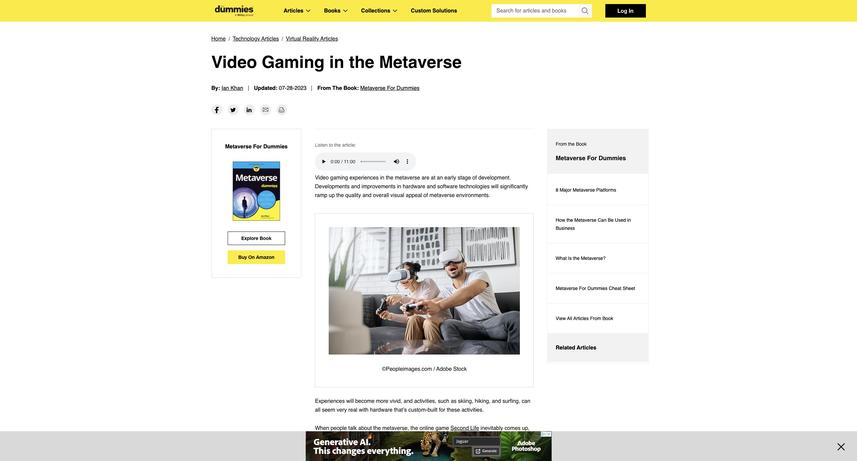 Task type: locate. For each thing, give the bounding box(es) containing it.
metaverse,
[[383, 425, 409, 431]]

surfing,
[[503, 398, 521, 404]]

articles
[[284, 8, 304, 14], [262, 36, 279, 42], [321, 36, 338, 42], [574, 316, 589, 321], [577, 345, 597, 351]]

ian
[[222, 85, 229, 91]]

0 horizontal spatial of
[[424, 192, 428, 198]]

metaverse
[[395, 175, 420, 181], [430, 192, 455, 198]]

real inside inevitably comes up, and with good reason. second life is the first real metaverse-style game.
[[425, 434, 434, 440]]

0 vertical spatial hardware
[[403, 184, 426, 190]]

book image image
[[233, 162, 280, 221]]

with
[[359, 407, 369, 413], [326, 434, 335, 440]]

quality
[[346, 192, 361, 198]]

with down the become
[[359, 407, 369, 413]]

from for from the book: metaverse for dummies
[[318, 85, 331, 91]]

metaverse inside metaverse for dummies tab
[[556, 155, 586, 162]]

1 horizontal spatial to
[[417, 452, 421, 458]]

to right the listen
[[329, 142, 333, 148]]

to inside participants in second life create avatars to represent themselves in the game and
[[417, 452, 421, 458]]

0 horizontal spatial video
[[211, 52, 257, 72]]

all
[[568, 316, 573, 321]]

participants in second life create avatars to represent themselves in the game and
[[315, 452, 533, 461]]

video gaming in the metaverse
[[211, 52, 462, 72]]

related articles button
[[548, 334, 649, 362]]

1 vertical spatial with
[[326, 434, 335, 440]]

2 vertical spatial life
[[371, 452, 379, 458]]

1 vertical spatial life
[[390, 434, 399, 440]]

metaverse for dummies tab list
[[548, 129, 649, 364]]

experiences
[[350, 175, 379, 181]]

metaverse-
[[435, 434, 462, 440]]

will inside experiences will become more vivid, and activities, such as skiing, hiking, and surfing, can all seem very real with hardware that's custom-built for these activities.
[[347, 398, 354, 404]]

1 horizontal spatial game
[[491, 452, 504, 458]]

real
[[349, 407, 358, 413], [425, 434, 434, 440]]

©peopleimages.com
[[382, 366, 432, 372]]

and down comes
[[506, 452, 515, 458]]

0 horizontal spatial game
[[436, 425, 449, 431]]

early
[[445, 175, 456, 181]]

2 horizontal spatial life
[[471, 425, 479, 431]]

second
[[451, 425, 469, 431], [370, 434, 388, 440], [351, 452, 369, 458]]

book
[[576, 141, 587, 147], [260, 235, 272, 241], [603, 316, 614, 321]]

1 vertical spatial to
[[417, 452, 421, 458]]

related articles
[[556, 345, 597, 351]]

0 vertical spatial life
[[471, 425, 479, 431]]

0 horizontal spatial metaverse for dummies
[[225, 144, 288, 150]]

to right the avatars
[[417, 452, 421, 458]]

life left create
[[371, 452, 379, 458]]

will up very
[[347, 398, 354, 404]]

about
[[359, 425, 372, 431]]

and down when
[[315, 434, 324, 440]]

used
[[615, 217, 626, 223]]

second down about at the left of page
[[370, 434, 388, 440]]

video down technology at left
[[211, 52, 257, 72]]

0 horizontal spatial from
[[318, 85, 331, 91]]

the
[[349, 52, 375, 72], [569, 141, 575, 147], [334, 142, 341, 148], [386, 175, 394, 181], [337, 192, 344, 198], [567, 217, 574, 223], [574, 256, 580, 261], [374, 425, 381, 431], [411, 425, 418, 431], [405, 434, 413, 440], [482, 452, 489, 458]]

updated:
[[254, 85, 278, 91]]

advertisement region
[[548, 96, 649, 180], [306, 431, 552, 461]]

hardware inside video gaming experiences in the metaverse are at an early stage of development. developments and improvements in hardware and software technologies will significantly ramp up the quality and overall visual appeal of metaverse environments.
[[403, 184, 426, 190]]

articles right related
[[577, 345, 597, 351]]

metaverse for dummies cheat sheet link
[[548, 274, 649, 304]]

0 vertical spatial second
[[451, 425, 469, 431]]

1 horizontal spatial video
[[315, 175, 329, 181]]

explore book
[[241, 235, 272, 241]]

0 horizontal spatial metaverse
[[395, 175, 420, 181]]

1 horizontal spatial hardware
[[403, 184, 426, 190]]

game up metaverse-
[[436, 425, 449, 431]]

2 vertical spatial book
[[603, 316, 614, 321]]

0 horizontal spatial second
[[351, 452, 369, 458]]

0 vertical spatial will
[[491, 184, 499, 190]]

1 vertical spatial from
[[556, 141, 567, 147]]

1 horizontal spatial metaverse for dummies
[[556, 155, 627, 162]]

what is the metaverse?
[[556, 256, 606, 261]]

book inside metaverse for dummies tab
[[576, 141, 587, 147]]

from
[[318, 85, 331, 91], [556, 141, 567, 147], [591, 316, 602, 321]]

in up improvements
[[380, 175, 385, 181]]

inevitably comes up, and with good reason. second life is the first real metaverse-style game.
[[315, 425, 530, 440]]

1 horizontal spatial real
[[425, 434, 434, 440]]

0 vertical spatial real
[[349, 407, 358, 413]]

in right themselves
[[476, 452, 480, 458]]

style
[[462, 434, 473, 440]]

articles inside button
[[577, 345, 597, 351]]

major
[[560, 187, 572, 193]]

and
[[351, 184, 360, 190], [427, 184, 436, 190], [363, 192, 372, 198], [404, 398, 413, 404], [492, 398, 501, 404], [315, 434, 324, 440], [506, 452, 515, 458]]

0 vertical spatial book
[[576, 141, 587, 147]]

and up quality
[[351, 184, 360, 190]]

metaverse down software
[[430, 192, 455, 198]]

from inside metaverse for dummies tab
[[556, 141, 567, 147]]

dummies
[[397, 85, 420, 91], [264, 144, 288, 150], [599, 155, 627, 162], [588, 286, 608, 291]]

1 horizontal spatial life
[[390, 434, 399, 440]]

8 major metaverse platforms link
[[548, 175, 649, 205]]

very
[[337, 407, 347, 413]]

in up the
[[330, 52, 345, 72]]

listen to the article:
[[315, 142, 356, 148]]

1 horizontal spatial from
[[556, 141, 567, 147]]

related
[[556, 345, 576, 351]]

1 vertical spatial game
[[491, 452, 504, 458]]

of
[[473, 175, 477, 181], [424, 192, 428, 198]]

such
[[438, 398, 450, 404]]

adobe
[[437, 366, 452, 372]]

platforms
[[597, 187, 617, 193]]

game down inevitably
[[491, 452, 504, 458]]

updated: 07-28-2023
[[254, 85, 307, 91]]

with down when
[[326, 434, 335, 440]]

is
[[569, 256, 572, 261]]

1 horizontal spatial second
[[370, 434, 388, 440]]

1 vertical spatial metaverse for dummies
[[556, 155, 627, 162]]

1 vertical spatial video
[[315, 175, 329, 181]]

0 horizontal spatial will
[[347, 398, 354, 404]]

metaverse?
[[581, 256, 606, 261]]

1 horizontal spatial will
[[491, 184, 499, 190]]

listen
[[315, 142, 328, 148]]

second up style
[[451, 425, 469, 431]]

what is the metaverse? link
[[548, 243, 649, 274]]

1 vertical spatial real
[[425, 434, 434, 440]]

the inside inevitably comes up, and with good reason. second life is the first real metaverse-style game.
[[405, 434, 413, 440]]

0 horizontal spatial to
[[329, 142, 333, 148]]

hardware up the appeal
[[403, 184, 426, 190]]

life left 'is'
[[390, 434, 399, 440]]

0 vertical spatial to
[[329, 142, 333, 148]]

dummies inside tab
[[599, 155, 627, 162]]

software
[[438, 184, 458, 190]]

1 horizontal spatial with
[[359, 407, 369, 413]]

to
[[329, 142, 333, 148], [417, 452, 421, 458]]

1 vertical spatial will
[[347, 398, 354, 404]]

real down online
[[425, 434, 434, 440]]

appeal
[[406, 192, 422, 198]]

and down at
[[427, 184, 436, 190]]

significantly
[[500, 184, 528, 190]]

group
[[492, 4, 592, 18]]

real inside experiences will become more vivid, and activities, such as skiing, hiking, and surfing, can all seem very real with hardware that's custom-built for these activities.
[[349, 407, 358, 413]]

/
[[434, 366, 435, 372]]

metaverse inside 'how the metaverse can be used in business'
[[575, 217, 597, 223]]

metaverse inside 8 major metaverse platforms link
[[573, 187, 595, 193]]

1 vertical spatial second
[[370, 434, 388, 440]]

with inside inevitably comes up, and with good reason. second life is the first real metaverse-style game.
[[326, 434, 335, 440]]

0 vertical spatial with
[[359, 407, 369, 413]]

video up developments on the top left
[[315, 175, 329, 181]]

and right the hiking,
[[492, 398, 501, 404]]

cookie consent banner dialog
[[0, 437, 858, 461]]

0 horizontal spatial hardware
[[370, 407, 393, 413]]

and up that's
[[404, 398, 413, 404]]

will
[[491, 184, 499, 190], [347, 398, 354, 404]]

log in link
[[606, 4, 646, 18]]

1 vertical spatial hardware
[[370, 407, 393, 413]]

from for from the book
[[556, 141, 567, 147]]

open article categories image
[[306, 9, 311, 12]]

hardware down more
[[370, 407, 393, 413]]

second inside inevitably comes up, and with good reason. second life is the first real metaverse-style game.
[[370, 434, 388, 440]]

article:
[[342, 142, 356, 148]]

gaming
[[262, 52, 325, 72]]

these
[[447, 407, 460, 413]]

video
[[211, 52, 257, 72], [315, 175, 329, 181]]

up,
[[522, 425, 530, 431]]

metaverse left are
[[395, 175, 420, 181]]

2 vertical spatial second
[[351, 452, 369, 458]]

0 horizontal spatial life
[[371, 452, 379, 458]]

0 horizontal spatial with
[[326, 434, 335, 440]]

0 vertical spatial video
[[211, 52, 257, 72]]

metaverse for dummies tab
[[548, 129, 649, 174]]

1 horizontal spatial metaverse
[[430, 192, 455, 198]]

buy
[[239, 254, 247, 260]]

1 horizontal spatial of
[[473, 175, 477, 181]]

0 vertical spatial from
[[318, 85, 331, 91]]

second down reason.
[[351, 452, 369, 458]]

as
[[451, 398, 457, 404]]

1 vertical spatial advertisement region
[[306, 431, 552, 461]]

from the book
[[556, 141, 587, 147]]

metaverse for dummies
[[225, 144, 288, 150], [556, 155, 627, 162]]

life up style
[[471, 425, 479, 431]]

all
[[315, 407, 321, 413]]

of up technologies on the right of page
[[473, 175, 477, 181]]

of right the appeal
[[424, 192, 428, 198]]

is
[[400, 434, 404, 440]]

open book categories image
[[344, 9, 348, 12]]

0 horizontal spatial real
[[349, 407, 358, 413]]

first
[[415, 434, 423, 440]]

real right very
[[349, 407, 358, 413]]

2 horizontal spatial from
[[591, 316, 602, 321]]

in right used
[[628, 217, 631, 223]]

buy on amazon
[[239, 254, 275, 260]]

0 vertical spatial game
[[436, 425, 449, 431]]

0 horizontal spatial book
[[260, 235, 272, 241]]

1 vertical spatial metaverse
[[430, 192, 455, 198]]

life inside participants in second life create avatars to represent themselves in the game and
[[371, 452, 379, 458]]

will down development.
[[491, 184, 499, 190]]

1 vertical spatial of
[[424, 192, 428, 198]]

video inside video gaming experiences in the metaverse are at an early stage of development. developments and improvements in hardware and software technologies will significantly ramp up the quality and overall visual appeal of metaverse environments.
[[315, 175, 329, 181]]

hardware inside experiences will become more vivid, and activities, such as skiing, hiking, and surfing, can all seem very real with hardware that's custom-built for these activities.
[[370, 407, 393, 413]]

hardware
[[403, 184, 426, 190], [370, 407, 393, 413]]

vivid,
[[390, 398, 402, 404]]

1 horizontal spatial book
[[576, 141, 587, 147]]

explore
[[241, 235, 259, 241]]



Task type: describe. For each thing, give the bounding box(es) containing it.
online
[[420, 425, 434, 431]]

in inside 'how the metaverse can be used in business'
[[628, 217, 631, 223]]

at
[[431, 175, 436, 181]]

seem
[[322, 407, 335, 413]]

for inside tab
[[588, 155, 597, 162]]

video gaming experiences in the metaverse are at an early stage of development. developments and improvements in hardware and software technologies will significantly ramp up the quality and overall visual appeal of metaverse environments.
[[315, 175, 528, 198]]

game.
[[475, 434, 490, 440]]

articles left the open article categories image
[[284, 8, 304, 14]]

second inside participants in second life create avatars to represent themselves in the game and
[[351, 452, 369, 458]]

how the metaverse can be used in business
[[556, 217, 631, 231]]

with inside experiences will become more vivid, and activities, such as skiing, hiking, and surfing, can all seem very real with hardware that's custom-built for these activities.
[[359, 407, 369, 413]]

from the book: metaverse for dummies
[[318, 85, 420, 91]]

experiences
[[315, 398, 345, 404]]

log in
[[618, 7, 634, 14]]

virtual reality articles link
[[286, 34, 338, 43]]

improvements
[[362, 184, 396, 190]]

are
[[422, 175, 430, 181]]

the inside 'how the metaverse can be used in business'
[[567, 217, 574, 223]]

©peopleimages.com / adobe stock
[[382, 366, 467, 372]]

virtual reality articles
[[286, 36, 338, 42]]

open collections list image
[[393, 9, 398, 12]]

technology articles link
[[233, 34, 279, 43]]

technologies
[[460, 184, 490, 190]]

sheet
[[623, 286, 636, 291]]

in up visual
[[397, 184, 402, 190]]

business
[[556, 226, 575, 231]]

0 vertical spatial metaverse
[[395, 175, 420, 181]]

visual
[[391, 192, 405, 198]]

stage
[[458, 175, 471, 181]]

metaverse inside metaverse for dummies cheat sheet link
[[556, 286, 578, 291]]

second life link
[[451, 425, 479, 431]]

explore book link
[[228, 232, 285, 245]]

28-
[[287, 85, 295, 91]]

articles right all
[[574, 316, 589, 321]]

represent
[[423, 452, 445, 458]]

development.
[[479, 175, 511, 181]]

0 vertical spatial of
[[473, 175, 477, 181]]

activities.
[[462, 407, 484, 413]]

technology articles
[[233, 36, 279, 42]]

reason.
[[350, 434, 368, 440]]

by: ian khan
[[211, 85, 243, 91]]

be
[[608, 217, 614, 223]]

the inside metaverse for dummies tab
[[569, 141, 575, 147]]

when people talk about the metaverse, the online game second life
[[315, 425, 479, 431]]

themselves
[[447, 452, 474, 458]]

book:
[[344, 85, 359, 91]]

can
[[522, 398, 531, 404]]

activities,
[[414, 398, 437, 404]]

and right quality
[[363, 192, 372, 198]]

more
[[376, 398, 389, 404]]

2023
[[295, 85, 307, 91]]

home link
[[211, 34, 226, 43]]

good
[[337, 434, 349, 440]]

video for video gaming in the metaverse
[[211, 52, 257, 72]]

comes
[[505, 425, 521, 431]]

create
[[381, 452, 396, 458]]

view
[[556, 316, 566, 321]]

what
[[556, 256, 567, 261]]

technology
[[233, 36, 260, 42]]

video for video gaming experiences in the metaverse are at an early stage of development. developments and improvements in hardware and software technologies will significantly ramp up the quality and overall visual appeal of metaverse environments.
[[315, 175, 329, 181]]

2 vertical spatial from
[[591, 316, 602, 321]]

avatars
[[397, 452, 415, 458]]

8
[[556, 187, 559, 193]]

on
[[248, 254, 255, 260]]

and inside participants in second life create avatars to represent themselves in the game and
[[506, 452, 515, 458]]

for
[[439, 407, 446, 413]]

up
[[329, 192, 335, 198]]

skiing,
[[458, 398, 474, 404]]

8 major metaverse platforms
[[556, 187, 617, 193]]

inevitably
[[481, 425, 504, 431]]

2 horizontal spatial second
[[451, 425, 469, 431]]

experiences will become more vivid, and activities, such as skiing, hiking, and surfing, can all seem very real with hardware that's custom-built for these activities.
[[315, 398, 531, 413]]

cheat
[[609, 286, 622, 291]]

environments.
[[457, 192, 491, 198]]

reality
[[303, 36, 319, 42]]

books
[[324, 8, 341, 14]]

hiking,
[[475, 398, 491, 404]]

collections
[[361, 8, 391, 14]]

0 vertical spatial metaverse for dummies
[[225, 144, 288, 150]]

will inside video gaming experiences in the metaverse are at an early stage of development. developments and improvements in hardware and software technologies will significantly ramp up the quality and overall visual appeal of metaverse environments.
[[491, 184, 499, 190]]

solutions
[[433, 8, 458, 14]]

articles right reality
[[321, 36, 338, 42]]

ramp
[[315, 192, 328, 198]]

custom
[[411, 8, 431, 14]]

amazon
[[256, 254, 275, 260]]

Search for articles and books text field
[[492, 4, 579, 18]]

ian khan link
[[222, 85, 243, 91]]

home
[[211, 36, 226, 42]]

0 vertical spatial advertisement region
[[548, 96, 649, 180]]

related articles tab
[[548, 334, 649, 362]]

when
[[315, 425, 329, 431]]

custom-
[[409, 407, 428, 413]]

in
[[629, 7, 634, 14]]

view all articles from book
[[556, 316, 614, 321]]

built
[[428, 407, 438, 413]]

life inside inevitably comes up, and with good reason. second life is the first real metaverse-style game.
[[390, 434, 399, 440]]

buy on amazon link
[[228, 251, 285, 264]]

articles left virtual
[[262, 36, 279, 42]]

gaming
[[331, 175, 348, 181]]

view all articles from book link
[[548, 304, 649, 334]]

logo image
[[211, 5, 257, 16]]

stock
[[454, 366, 467, 372]]

by:
[[211, 85, 220, 91]]

metaverse for dummies inside tab
[[556, 155, 627, 162]]

2 horizontal spatial book
[[603, 316, 614, 321]]

people
[[331, 425, 347, 431]]

virtual
[[286, 36, 301, 42]]

and inside inevitably comes up, and with good reason. second life is the first real metaverse-style game.
[[315, 434, 324, 440]]

the inside participants in second life create avatars to represent themselves in the game and
[[482, 452, 489, 458]]

custom solutions
[[411, 8, 458, 14]]

1 vertical spatial book
[[260, 235, 272, 241]]

talk
[[349, 425, 357, 431]]

game inside participants in second life create avatars to represent themselves in the game and
[[491, 452, 504, 458]]

in right "participants"
[[345, 452, 349, 458]]



Task type: vqa. For each thing, say whether or not it's contained in the screenshot.
Related Articles
yes



